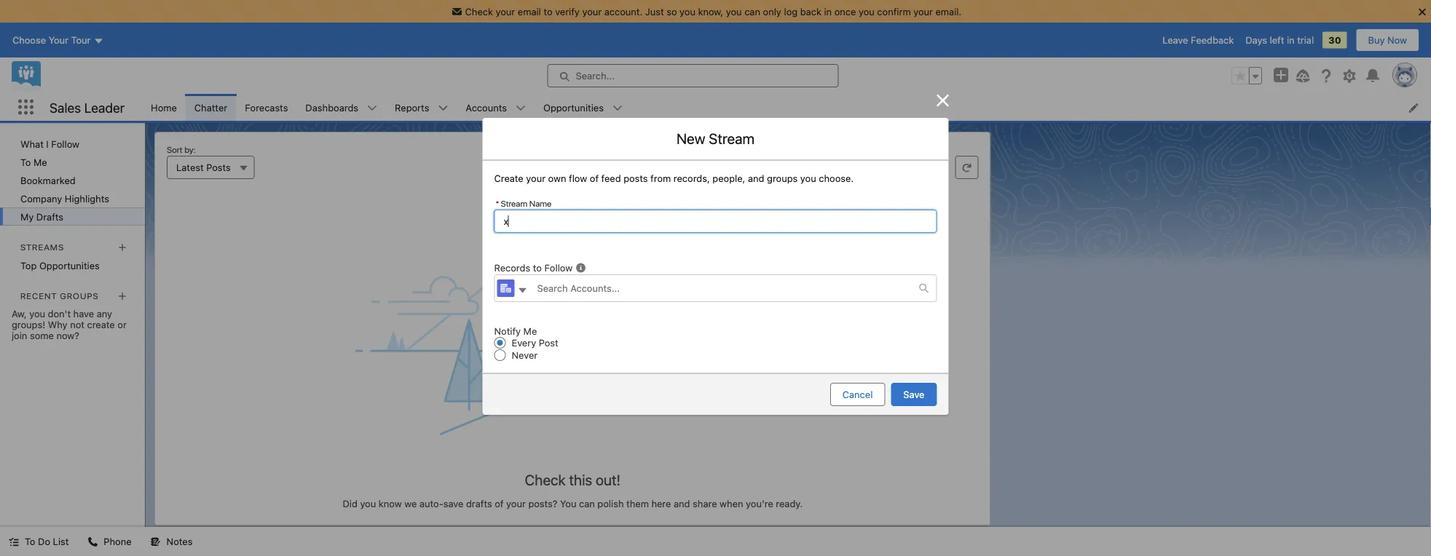 Task type: locate. For each thing, give the bounding box(es) containing it.
1 vertical spatial check
[[525, 472, 566, 489]]

to down what
[[20, 157, 31, 168]]

join
[[12, 330, 27, 341]]

text default image inside notes button
[[150, 537, 161, 547]]

2 vertical spatial text default image
[[88, 537, 98, 547]]

0 vertical spatial follow
[[51, 138, 79, 149]]

so
[[667, 6, 677, 17]]

None text field
[[494, 210, 937, 233]]

can
[[744, 6, 760, 17], [579, 499, 595, 509]]

follow for i
[[51, 138, 79, 149]]

your left posts?
[[506, 499, 526, 509]]

0 vertical spatial in
[[824, 6, 832, 17]]

to inside button
[[25, 536, 35, 547]]

of right "drafts"
[[495, 499, 504, 509]]

once
[[834, 6, 856, 17]]

buy now button
[[1356, 28, 1419, 52]]

check left the email
[[465, 6, 493, 17]]

my drafts link
[[0, 208, 145, 226]]

text default image for notes
[[150, 537, 161, 547]]

0 vertical spatial of
[[590, 173, 599, 183]]

polish
[[598, 499, 624, 509]]

reports link
[[386, 94, 438, 121]]

0 horizontal spatial check
[[465, 6, 493, 17]]

1 horizontal spatial me
[[523, 325, 537, 336]]

save
[[443, 499, 463, 509]]

here
[[651, 499, 671, 509]]

2 horizontal spatial text default image
[[576, 263, 586, 273]]

list containing home
[[142, 94, 1431, 121]]

left
[[1270, 35, 1284, 46]]

notes button
[[142, 527, 201, 556]]

you're
[[746, 499, 773, 509]]

from
[[650, 173, 671, 183]]

opportunities down search...
[[543, 102, 604, 113]]

text default image inside to do list button
[[9, 537, 19, 547]]

list
[[53, 536, 69, 547]]

me up "every post"
[[523, 325, 537, 336]]

sales leader
[[50, 100, 125, 115]]

Records to Follow text field
[[528, 275, 919, 301]]

follow inside what i follow to me bookmarked company highlights my drafts
[[51, 138, 79, 149]]

1 horizontal spatial in
[[1287, 35, 1295, 46]]

notify
[[494, 325, 521, 336]]

top opportunities link
[[0, 256, 145, 275]]

follow right records
[[544, 263, 573, 274]]

post
[[539, 338, 558, 348]]

days
[[1246, 35, 1267, 46]]

groups
[[60, 291, 99, 301]]

you inside check this out! status
[[360, 499, 376, 509]]

1 horizontal spatial to
[[544, 6, 553, 17]]

and inside check this out! status
[[674, 499, 690, 509]]

0 horizontal spatial follow
[[51, 138, 79, 149]]

company
[[20, 193, 62, 204]]

and right here
[[674, 499, 690, 509]]

check this out! status
[[161, 436, 984, 510]]

0 vertical spatial text default image
[[576, 263, 586, 273]]

1 horizontal spatial check
[[525, 472, 566, 489]]

dashboards list item
[[297, 94, 386, 121]]

1 vertical spatial follow
[[544, 263, 573, 274]]

1 horizontal spatial text default image
[[517, 285, 528, 296]]

you down recent
[[29, 308, 45, 319]]

new stream
[[677, 130, 755, 147]]

opportunities
[[543, 102, 604, 113], [39, 260, 100, 271]]

to left the do
[[25, 536, 35, 547]]

not
[[70, 319, 84, 330]]

posts?
[[528, 499, 557, 509]]

streams link
[[20, 242, 64, 252]]

1 horizontal spatial of
[[590, 173, 599, 183]]

0 horizontal spatial can
[[579, 499, 595, 509]]

phone
[[104, 536, 132, 547]]

every
[[512, 338, 536, 348]]

1 horizontal spatial opportunities
[[543, 102, 604, 113]]

check this out!
[[525, 472, 621, 489]]

follow right the 'i'
[[51, 138, 79, 149]]

1 horizontal spatial stream
[[709, 130, 755, 147]]

follow for to
[[544, 263, 573, 274]]

0 vertical spatial check
[[465, 6, 493, 17]]

0 vertical spatial stream
[[709, 130, 755, 147]]

i
[[46, 138, 49, 149]]

in
[[824, 6, 832, 17], [1287, 35, 1295, 46]]

text default image inside phone button
[[88, 537, 98, 547]]

0 vertical spatial opportunities
[[543, 102, 604, 113]]

stream up people,
[[709, 130, 755, 147]]

text default image
[[919, 283, 929, 293], [9, 537, 19, 547], [150, 537, 161, 547]]

know
[[379, 499, 402, 509]]

posts
[[624, 173, 648, 183]]

your right verify
[[582, 6, 602, 17]]

text default image right records to follow
[[576, 263, 586, 273]]

your
[[496, 6, 515, 17], [582, 6, 602, 17], [913, 6, 933, 17], [526, 173, 546, 183], [506, 499, 526, 509]]

chatter
[[194, 102, 227, 113]]

0 horizontal spatial text default image
[[9, 537, 19, 547]]

have
[[73, 308, 94, 319]]

phone button
[[79, 527, 140, 556]]

create
[[87, 319, 115, 330]]

opportunities inside list item
[[543, 102, 604, 113]]

list
[[142, 94, 1431, 121]]

0 vertical spatial to
[[20, 157, 31, 168]]

you
[[560, 499, 576, 509]]

records to follow
[[494, 263, 573, 274]]

0 horizontal spatial and
[[674, 499, 690, 509]]

top opportunities
[[20, 260, 100, 271]]

stream right *
[[501, 198, 527, 208]]

by:
[[184, 144, 196, 154]]

now
[[1387, 35, 1407, 46]]

1 horizontal spatial follow
[[544, 263, 573, 274]]

top
[[20, 260, 37, 271]]

1 vertical spatial can
[[579, 499, 595, 509]]

group
[[1232, 67, 1262, 85]]

1 vertical spatial stream
[[501, 198, 527, 208]]

me down the 'i'
[[34, 157, 47, 168]]

and left groups at right
[[748, 173, 764, 183]]

0 vertical spatial me
[[34, 157, 47, 168]]

in right back
[[824, 6, 832, 17]]

own
[[548, 173, 566, 183]]

can left only
[[744, 6, 760, 17]]

opportunities up recent groups link
[[39, 260, 100, 271]]

sort by:
[[167, 144, 196, 154]]

* stream name
[[496, 198, 552, 208]]

0 vertical spatial and
[[748, 173, 764, 183]]

stream
[[709, 130, 755, 147], [501, 198, 527, 208]]

0 horizontal spatial stream
[[501, 198, 527, 208]]

cancel
[[842, 389, 873, 400]]

inverse image
[[934, 92, 952, 109]]

in right the left at the top
[[1287, 35, 1295, 46]]

buy
[[1368, 35, 1385, 46]]

1 vertical spatial of
[[495, 499, 504, 509]]

0 vertical spatial to
[[544, 6, 553, 17]]

1 horizontal spatial can
[[744, 6, 760, 17]]

of right flow
[[590, 173, 599, 183]]

1 horizontal spatial and
[[748, 173, 764, 183]]

of
[[590, 173, 599, 183], [495, 499, 504, 509]]

0 horizontal spatial opportunities
[[39, 260, 100, 271]]

0 horizontal spatial to
[[533, 263, 542, 274]]

you right did
[[360, 499, 376, 509]]

check inside check this out! status
[[525, 472, 566, 489]]

you inside aw, you don't have any groups!
[[29, 308, 45, 319]]

when
[[720, 499, 743, 509]]

1 vertical spatial to
[[25, 536, 35, 547]]

0 horizontal spatial me
[[34, 157, 47, 168]]

text default image
[[576, 263, 586, 273], [517, 285, 528, 296], [88, 537, 98, 547]]

only
[[763, 6, 781, 17]]

create
[[494, 173, 523, 183]]

0 horizontal spatial text default image
[[88, 537, 98, 547]]

reports list item
[[386, 94, 457, 121]]

never
[[512, 350, 538, 361]]

check up posts?
[[525, 472, 566, 489]]

stream for new stream
[[709, 130, 755, 147]]

account.
[[604, 6, 643, 17]]

to
[[544, 6, 553, 17], [533, 263, 542, 274]]

text default image left phone
[[88, 537, 98, 547]]

home link
[[142, 94, 186, 121]]

to right the email
[[544, 6, 553, 17]]

1 horizontal spatial text default image
[[150, 537, 161, 547]]

aw,
[[12, 308, 27, 319]]

0 vertical spatial can
[[744, 6, 760, 17]]

to right records
[[533, 263, 542, 274]]

1 vertical spatial and
[[674, 499, 690, 509]]

text default image right accounts image
[[517, 285, 528, 296]]

0 horizontal spatial of
[[495, 499, 504, 509]]

to do list
[[25, 536, 69, 547]]

1 vertical spatial text default image
[[517, 285, 528, 296]]

2 horizontal spatial text default image
[[919, 283, 929, 293]]

new
[[677, 130, 705, 147]]

stream for * stream name
[[501, 198, 527, 208]]

can right you
[[579, 499, 595, 509]]



Task type: vqa. For each thing, say whether or not it's contained in the screenshot.
"Done"
no



Task type: describe. For each thing, give the bounding box(es) containing it.
leader
[[84, 100, 125, 115]]

your left "email."
[[913, 6, 933, 17]]

out!
[[596, 472, 621, 489]]

company highlights link
[[0, 189, 145, 208]]

drafts
[[466, 499, 492, 509]]

leave
[[1163, 35, 1188, 46]]

groups
[[767, 173, 798, 183]]

you right "so"
[[680, 6, 696, 17]]

search...
[[576, 70, 615, 81]]

your inside check this out! status
[[506, 499, 526, 509]]

some
[[30, 330, 54, 341]]

home
[[151, 102, 177, 113]]

forecasts
[[245, 102, 288, 113]]

drafts
[[36, 211, 63, 222]]

share
[[693, 499, 717, 509]]

why not create or join some now?
[[12, 319, 127, 341]]

sales
[[50, 100, 81, 115]]

feedback
[[1191, 35, 1234, 46]]

1 vertical spatial to
[[533, 263, 542, 274]]

back
[[800, 6, 821, 17]]

bookmarked link
[[0, 171, 145, 189]]

30
[[1329, 35, 1341, 46]]

leave feedback link
[[1163, 35, 1234, 46]]

your left own
[[526, 173, 546, 183]]

to me link
[[0, 153, 145, 171]]

search... button
[[547, 64, 839, 87]]

just
[[645, 6, 664, 17]]

save
[[903, 389, 925, 400]]

accounts list item
[[457, 94, 535, 121]]

recent groups link
[[20, 291, 99, 301]]

recent groups
[[20, 291, 99, 301]]

check for check your email to verify your account. just so you know, you can only log back in once you confirm your email.
[[465, 6, 493, 17]]

choose.
[[819, 173, 854, 183]]

what i follow to me bookmarked company highlights my drafts
[[20, 138, 109, 222]]

records
[[494, 263, 530, 274]]

flow
[[569, 173, 587, 183]]

verify
[[555, 6, 580, 17]]

highlights
[[65, 193, 109, 204]]

you right know,
[[726, 6, 742, 17]]

my
[[20, 211, 34, 222]]

records,
[[674, 173, 710, 183]]

them
[[626, 499, 649, 509]]

dashboards link
[[297, 94, 367, 121]]

accounts image
[[497, 280, 515, 297]]

trial
[[1297, 35, 1314, 46]]

notify me
[[494, 325, 537, 336]]

buy now
[[1368, 35, 1407, 46]]

or
[[117, 319, 127, 330]]

0 horizontal spatial in
[[824, 6, 832, 17]]

aw, you don't have any groups!
[[12, 308, 112, 330]]

notes
[[167, 536, 193, 547]]

check for check this out!
[[525, 472, 566, 489]]

people,
[[713, 173, 745, 183]]

*
[[496, 198, 499, 208]]

what
[[20, 138, 44, 149]]

sort
[[167, 144, 182, 154]]

save button
[[891, 383, 937, 406]]

email.
[[936, 6, 962, 17]]

of inside check this out! status
[[495, 499, 504, 509]]

create your own flow of feed posts from records, people, and groups you choose.
[[494, 173, 854, 183]]

me inside what i follow to me bookmarked company highlights my drafts
[[34, 157, 47, 168]]

1 vertical spatial opportunities
[[39, 260, 100, 271]]

can inside check this out! status
[[579, 499, 595, 509]]

chatter link
[[186, 94, 236, 121]]

reports
[[395, 102, 429, 113]]

streams
[[20, 242, 64, 252]]

do
[[38, 536, 50, 547]]

opportunities list item
[[535, 94, 631, 121]]

log
[[784, 6, 798, 17]]

check your email to verify your account. just so you know, you can only log back in once you confirm your email.
[[465, 6, 962, 17]]

confirm
[[877, 6, 911, 17]]

to inside what i follow to me bookmarked company highlights my drafts
[[20, 157, 31, 168]]

to do list button
[[0, 527, 77, 556]]

your left the email
[[496, 6, 515, 17]]

bookmarked
[[20, 175, 76, 186]]

1 vertical spatial in
[[1287, 35, 1295, 46]]

name
[[529, 198, 552, 208]]

days left in trial
[[1246, 35, 1314, 46]]

did you know we auto-save drafts of your posts? you can polish them here and share when you're ready.
[[343, 499, 803, 509]]

you right once
[[859, 6, 875, 17]]

feed
[[601, 173, 621, 183]]

this
[[569, 472, 592, 489]]

accounts link
[[457, 94, 516, 121]]

text default image for to do list
[[9, 537, 19, 547]]

any
[[97, 308, 112, 319]]

why
[[48, 319, 67, 330]]

cancel button
[[830, 383, 885, 406]]

1 vertical spatial me
[[523, 325, 537, 336]]

you right groups at right
[[800, 173, 816, 183]]

ready.
[[776, 499, 803, 509]]

groups!
[[12, 319, 45, 330]]

now?
[[56, 330, 79, 341]]



